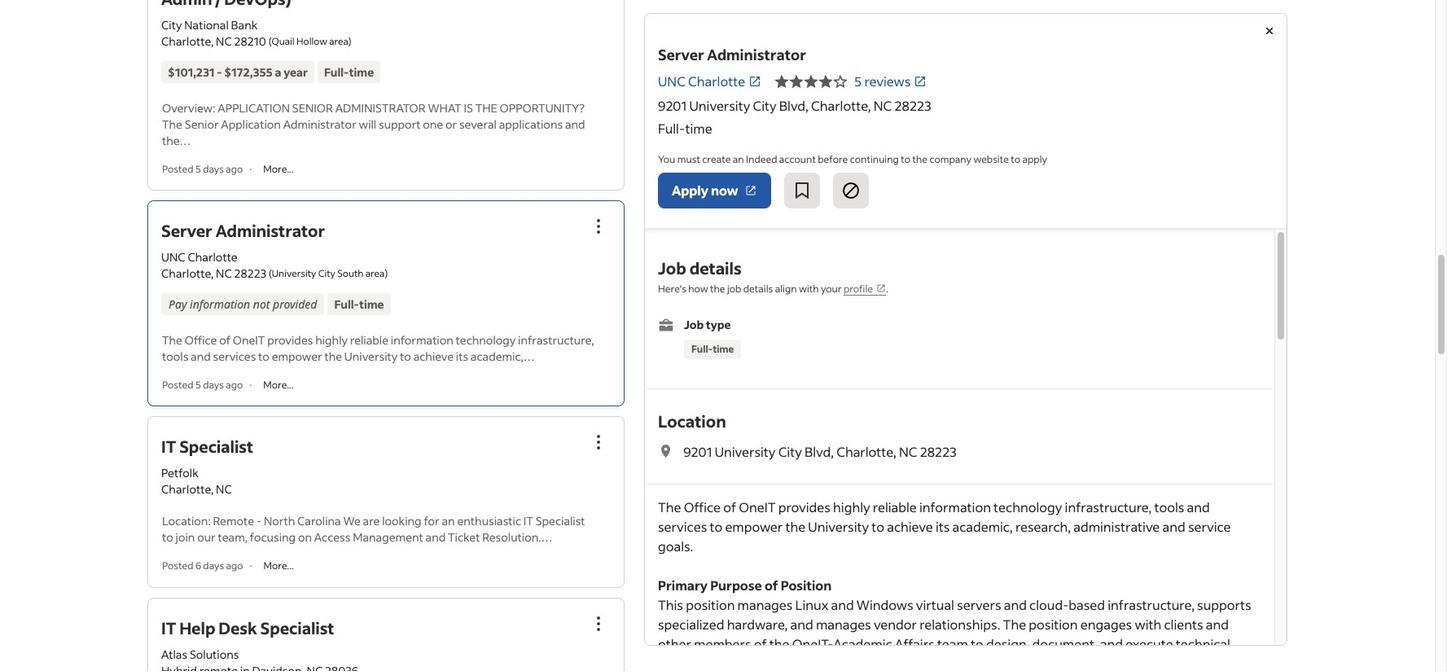 Task type: locate. For each thing, give the bounding box(es) containing it.
its left academic,…
[[456, 349, 468, 364]]

infrastructure, for academic,
[[1065, 499, 1152, 516]]

of for the office of oneit provides highly reliable information technology infrastructure, tools and services to empower the university to achieve its academic, research, administrative and service goals.
[[723, 499, 736, 516]]

more... button for it specialist
[[259, 559, 299, 573]]

2 more... from the top
[[263, 379, 294, 391]]

charlotte,
[[161, 33, 214, 49], [811, 97, 871, 114], [161, 266, 214, 281], [837, 443, 897, 460], [161, 482, 214, 497]]

nc inside it specialist petfolk charlotte, nc
[[216, 482, 232, 497]]

1 vertical spatial 5
[[195, 163, 201, 175]]

it inside it specialist petfolk charlotte, nc
[[161, 436, 176, 457]]

1 vertical spatial its
[[936, 518, 950, 535]]

0 vertical spatial administrator
[[707, 45, 806, 64]]

carolina
[[297, 514, 341, 529]]

solutions
[[658, 655, 713, 671]]

1 ( from the top
[[269, 35, 272, 47]]

) right south
[[385, 267, 388, 280]]

time up administrator
[[349, 64, 374, 80]]

the
[[162, 117, 182, 132], [162, 333, 182, 348], [658, 499, 681, 516], [1003, 616, 1026, 633]]

1 horizontal spatial for
[[716, 655, 734, 671]]

0 vertical spatial ·
[[250, 163, 252, 175]]

days down senior at the left top of the page
[[203, 163, 224, 175]]

job actions for it specialist is collapsed image
[[589, 433, 608, 452]]

the
[[913, 153, 928, 165], [710, 283, 725, 295], [325, 349, 342, 364], [786, 518, 806, 535], [770, 636, 790, 653], [736, 655, 757, 671]]

the office of oneit provides highly reliable information technology infrastructure, tools and services to empower the university to achieve its academic,…
[[162, 333, 594, 364]]

oneit down pay information not provided
[[233, 333, 265, 348]]

server for server administrator
[[658, 45, 704, 64]]

-
[[217, 64, 222, 80], [256, 514, 262, 529]]

applications
[[499, 117, 563, 132]]

1 · from the top
[[250, 163, 252, 175]]

empower up purpose
[[725, 518, 783, 535]]

office down pay
[[185, 333, 217, 348]]

to inside location: remote - north carolina we are looking for an enthusiastic it specialist to join our team, focusing on access management and ticket resolution.…
[[162, 530, 173, 545]]

tools up administrative at the right bottom
[[1155, 499, 1185, 516]]

job
[[658, 257, 686, 279], [684, 317, 704, 332]]

0 horizontal spatial )
[[348, 35, 352, 47]]

1 horizontal spatial services
[[658, 518, 707, 535]]

virtual
[[916, 597, 955, 614]]

infrastructure, up administrative at the right bottom
[[1065, 499, 1152, 516]]

·
[[250, 163, 252, 175], [250, 379, 252, 391], [250, 560, 252, 572]]

an right create
[[733, 153, 744, 165]]

achieve left the academic,
[[887, 518, 933, 535]]

specialist
[[179, 436, 253, 457], [536, 514, 585, 529], [260, 617, 334, 638]]

1 vertical spatial highly
[[833, 499, 870, 516]]

1 vertical spatial ·
[[250, 379, 252, 391]]

provides for the office of oneit provides highly reliable information technology infrastructure, tools and services to empower the university to achieve its academic, research, administrative and service goals.
[[778, 499, 831, 516]]

0 vertical spatial infrastructure,
[[518, 333, 594, 348]]

infrastructure, inside the office of oneit provides highly reliable information technology infrastructure, tools and services to empower the university to achieve its academic,…
[[518, 333, 594, 348]]

2 vertical spatial office
[[921, 655, 958, 671]]

server up pay
[[161, 220, 212, 241]]

0 vertical spatial information
[[190, 297, 250, 312]]

server up unc charlotte on the top of page
[[658, 45, 704, 64]]

days for it specialist
[[203, 560, 224, 572]]

of for primary purpose of position this position manages linux and windows virtual servers and cloud-based infrastructure, supports specialized hardware, and manages vendor relationships. the position engages with clients and other members of the oneit-academic affairs team to design, document, and execute technical solutions for the career center, library, and office of international programs server 
[[765, 577, 778, 594]]

specialist up resolution.…
[[536, 514, 585, 529]]

days
[[203, 163, 224, 175], [203, 379, 224, 391], [203, 560, 224, 572]]

· down focusing
[[250, 560, 252, 572]]

it inside location: remote - north carolina we are looking for an enthusiastic it specialist to join our team, focusing on access management and ticket resolution.…
[[524, 514, 533, 529]]

1 ago from the top
[[226, 163, 243, 175]]

of inside the office of oneit provides highly reliable information technology infrastructure, tools and services to empower the university to achieve its academic, research, administrative and service goals.
[[723, 499, 736, 516]]

the down pay
[[162, 333, 182, 348]]

the inside the office of oneit provides highly reliable information technology infrastructure, tools and services to empower the university to achieve its academic, research, administrative and service goals.
[[786, 518, 806, 535]]

ticket
[[448, 530, 480, 545]]

and left the ticket
[[426, 530, 446, 545]]

9201 for location
[[684, 443, 712, 460]]

administrator inside server administrator unc charlotte charlotte, nc 28223 ( university city south area )
[[216, 220, 325, 241]]

1 vertical spatial )
[[385, 267, 388, 280]]

) right hollow
[[348, 35, 352, 47]]

0 horizontal spatial charlotte
[[188, 249, 238, 265]]

0 horizontal spatial oneit
[[233, 333, 265, 348]]

1 horizontal spatial achieve
[[887, 518, 933, 535]]

2 vertical spatial administrator
[[216, 220, 325, 241]]

its inside the office of oneit provides highly reliable information technology infrastructure, tools and services to empower the university to achieve its academic, research, administrative and service goals.
[[936, 518, 950, 535]]

document,
[[1033, 636, 1098, 653]]

1 vertical spatial (
[[269, 267, 272, 280]]

city inside city national bank charlotte, nc 28210 ( quail hollow area )
[[161, 17, 182, 33]]

( up the not
[[269, 267, 272, 280]]

0 vertical spatial 28223
[[895, 97, 932, 114]]

services inside the office of oneit provides highly reliable information technology infrastructure, tools and services to empower the university to achieve its academic,…
[[213, 349, 256, 364]]

university inside the office of oneit provides highly reliable information technology infrastructure, tools and services to empower the university to achieve its academic,…
[[344, 349, 398, 364]]

posted for it specialist
[[162, 560, 193, 572]]

2 vertical spatial more...
[[263, 560, 294, 572]]

technology inside the office of oneit provides highly reliable information technology infrastructure, tools and services to empower the university to achieve its academic, research, administrative and service goals.
[[994, 499, 1062, 516]]

for right looking
[[424, 514, 440, 529]]

pay information not provided
[[169, 297, 317, 312]]

0 horizontal spatial empower
[[272, 349, 322, 364]]

it up petfolk
[[161, 436, 176, 457]]

posted 5 days ago · for tools
[[162, 379, 252, 391]]

0 vertical spatial manages
[[738, 597, 793, 614]]

2 vertical spatial posted
[[162, 560, 193, 572]]

full-time down south
[[334, 297, 384, 312]]

28223 down 5 reviews link
[[895, 97, 932, 114]]

1 vertical spatial blvd,
[[805, 443, 834, 460]]

0 vertical spatial reliable
[[350, 333, 389, 348]]

reliable inside the office of oneit provides highly reliable information technology infrastructure, tools and services to empower the university to achieve its academic, research, administrative and service goals.
[[873, 499, 917, 516]]

0 vertical spatial technology
[[456, 333, 516, 348]]

office for the office of oneit provides highly reliable information technology infrastructure, tools and services to empower the university to achieve its academic, research, administrative and service goals.
[[684, 499, 721, 516]]

and down pay information not provided
[[191, 349, 211, 364]]

type
[[706, 317, 731, 332]]

2 posted from the top
[[162, 379, 193, 391]]

supports
[[1197, 597, 1252, 614]]

1 horizontal spatial -
[[256, 514, 262, 529]]

2 vertical spatial ago
[[226, 560, 243, 572]]

looking
[[382, 514, 422, 529]]

unc
[[658, 72, 686, 90], [161, 249, 185, 265]]

administrator
[[707, 45, 806, 64], [283, 117, 357, 132], [216, 220, 325, 241]]

atlas solutions
[[161, 646, 239, 662]]

purpose
[[710, 577, 762, 594]]

2 · from the top
[[250, 379, 252, 391]]

the up design,
[[1003, 616, 1026, 633]]

and up service
[[1187, 499, 1210, 516]]

highly inside the office of oneit provides highly reliable information technology infrastructure, tools and services to empower the university to achieve its academic, research, administrative and service goals.
[[833, 499, 870, 516]]

1 vertical spatial more... button
[[258, 378, 299, 392]]

on
[[298, 530, 312, 545]]

- right $101,231
[[217, 64, 222, 80]]

job actions for server administrator is collapsed image
[[589, 217, 608, 236]]

1 horizontal spatial technology
[[994, 499, 1062, 516]]

full-
[[324, 64, 349, 80], [658, 120, 685, 137], [334, 297, 359, 312], [692, 343, 713, 355]]

blvd, for server administrator
[[779, 97, 809, 114]]

1 vertical spatial for
[[716, 655, 734, 671]]

an
[[733, 153, 744, 165], [442, 514, 455, 529]]

information for the office of oneit provides highly reliable information technology infrastructure, tools and services to empower the university to achieve its academic, research, administrative and service goals.
[[920, 499, 991, 516]]

0 vertical spatial office
[[185, 333, 217, 348]]

5 up it specialist button
[[195, 379, 201, 391]]

provided
[[273, 297, 317, 312]]

highly inside the office of oneit provides highly reliable information technology infrastructure, tools and services to empower the university to achieve its academic,…
[[315, 333, 348, 348]]

the inside the office of oneit provides highly reliable information technology infrastructure, tools and services to empower the university to achieve its academic,…
[[325, 349, 342, 364]]

0 horizontal spatial reliable
[[350, 333, 389, 348]]

3 more... button from the top
[[259, 559, 299, 573]]

empower for the office of oneit provides highly reliable information technology infrastructure, tools and services to empower the university to achieve its academic,…
[[272, 349, 322, 364]]

infrastructure, up academic,…
[[518, 333, 594, 348]]

- left north
[[256, 514, 262, 529]]

1 horizontal spatial position
[[1029, 616, 1078, 633]]

0 horizontal spatial unc
[[161, 249, 185, 265]]

days right 6 on the left bottom of page
[[203, 560, 224, 572]]

empower inside the office of oneit provides highly reliable information technology infrastructure, tools and services to empower the university to achieve its academic,…
[[272, 349, 322, 364]]

and down opportunity?
[[565, 117, 585, 132]]

0 vertical spatial 9201 university city blvd, charlotte, nc 28223
[[658, 97, 932, 114]]

other
[[658, 636, 691, 653]]

support
[[379, 117, 421, 132]]

1 horizontal spatial reliable
[[873, 499, 917, 516]]

the inside the office of oneit provides highly reliable information technology infrastructure, tools and services to empower the university to achieve its academic,…
[[162, 333, 182, 348]]

tools
[[162, 349, 188, 364], [1155, 499, 1185, 516]]

tools inside the office of oneit provides highly reliable information technology infrastructure, tools and services to empower the university to achieve its academic, research, administrative and service goals.
[[1155, 499, 1185, 516]]

1 vertical spatial 9201 university city blvd, charlotte, nc 28223
[[684, 443, 957, 460]]

tools for the office of oneit provides highly reliable information technology infrastructure, tools and services to empower the university to achieve its academic, research, administrative and service goals.
[[1155, 499, 1185, 516]]

office down team
[[921, 655, 958, 671]]

specialist inside it specialist petfolk charlotte, nc
[[179, 436, 253, 457]]

location: remote - north carolina we are looking for an enthusiastic it specialist to join our team, focusing on access management and ticket resolution.…
[[162, 514, 585, 545]]

0 vertical spatial empower
[[272, 349, 322, 364]]

administrator
[[335, 100, 426, 116]]

0 horizontal spatial provides
[[267, 333, 313, 348]]

of down pay information not provided
[[219, 333, 231, 348]]

international
[[976, 655, 1054, 671]]

services inside the office of oneit provides highly reliable information technology infrastructure, tools and services to empower the university to achieve its academic, research, administrative and service goals.
[[658, 518, 707, 535]]

0 horizontal spatial area
[[329, 35, 348, 47]]

1 vertical spatial job
[[684, 317, 704, 332]]

of down team
[[961, 655, 974, 671]]

1 vertical spatial technology
[[994, 499, 1062, 516]]

posted 5 days ago ·
[[162, 163, 252, 175], [162, 379, 252, 391]]

specialist up petfolk
[[179, 436, 253, 457]]

server for server administrator unc charlotte charlotte, nc 28223 ( university city south area )
[[161, 220, 212, 241]]

administrator down the senior
[[283, 117, 357, 132]]

primary purpose of position this position manages linux and windows virtual servers and cloud-based infrastructure, supports specialized hardware, and manages vendor relationships. the position engages with clients and other members of the oneit-academic affairs team to design, document, and execute technical solutions for the career center, library, and office of international programs server 
[[658, 577, 1252, 671]]

2 vertical spatial 5
[[195, 379, 201, 391]]

1 vertical spatial tools
[[1155, 499, 1185, 516]]

south
[[337, 267, 364, 280]]

charlotte down server administrator button
[[188, 249, 238, 265]]

0 vertical spatial its
[[456, 349, 468, 364]]

technology inside the office of oneit provides highly reliable information technology infrastructure, tools and services to empower the university to achieve its academic,…
[[456, 333, 516, 348]]

not interested image
[[842, 181, 861, 200]]

provides inside the office of oneit provides highly reliable information technology infrastructure, tools and services to empower the university to achieve its academic,…
[[267, 333, 313, 348]]

0 horizontal spatial an
[[442, 514, 455, 529]]

2 vertical spatial it
[[161, 617, 176, 638]]

server administrator button
[[161, 220, 325, 241]]

it up resolution.…
[[524, 514, 533, 529]]

more... for server administrator
[[263, 379, 294, 391]]

office inside the office of oneit provides highly reliable information technology infrastructure, tools and services to empower the university to achieve its academic, research, administrative and service goals.
[[684, 499, 721, 516]]

2 more... button from the top
[[258, 378, 299, 392]]

provides up position
[[778, 499, 831, 516]]

join
[[176, 530, 195, 545]]

· for server administrator
[[250, 379, 252, 391]]

0 vertical spatial provides
[[267, 333, 313, 348]]

reliable inside the office of oneit provides highly reliable information technology infrastructure, tools and services to empower the university to achieve its academic,…
[[350, 333, 389, 348]]

nc inside city national bank charlotte, nc 28210 ( quail hollow area )
[[216, 33, 232, 49]]

administrator up the not
[[216, 220, 325, 241]]

for down members
[[716, 655, 734, 671]]

1 horizontal spatial details
[[744, 283, 773, 295]]

1 horizontal spatial tools
[[1155, 499, 1185, 516]]

primary
[[658, 577, 708, 594]]

office inside primary purpose of position this position manages linux and windows virtual servers and cloud-based infrastructure, supports specialized hardware, and manages vendor relationships. the position engages with clients and other members of the oneit-academic affairs team to design, document, and execute technical solutions for the career center, library, and office of international programs server
[[921, 655, 958, 671]]

before
[[818, 153, 848, 165]]

for inside primary purpose of position this position manages linux and windows virtual servers and cloud-based infrastructure, supports specialized hardware, and manages vendor relationships. the position engages with clients and other members of the oneit-academic affairs team to design, document, and execute technical solutions for the career center, library, and office of international programs server
[[716, 655, 734, 671]]

provides inside the office of oneit provides highly reliable information technology infrastructure, tools and services to empower the university to achieve its academic, research, administrative and service goals.
[[778, 499, 831, 516]]

with up the execute
[[1135, 616, 1162, 633]]

days for server administrator
[[203, 379, 224, 391]]

0 vertical spatial services
[[213, 349, 256, 364]]

manages up academic
[[816, 616, 871, 633]]

2 ago from the top
[[226, 379, 243, 391]]

position
[[781, 577, 832, 594]]

for
[[424, 514, 440, 529], [716, 655, 734, 671]]

research,
[[1016, 518, 1071, 535]]

an inside location: remote - north carolina we are looking for an enthusiastic it specialist to join our team, focusing on access management and ticket resolution.…
[[442, 514, 455, 529]]

2 vertical spatial information
[[920, 499, 991, 516]]

members
[[694, 636, 751, 653]]

· for it specialist
[[250, 560, 252, 572]]

1 horizontal spatial an
[[733, 153, 744, 165]]

0 horizontal spatial tools
[[162, 349, 188, 364]]

senior
[[185, 117, 219, 132]]

2 posted 5 days ago · from the top
[[162, 379, 252, 391]]

0 horizontal spatial technology
[[456, 333, 516, 348]]

infrastructure, inside primary purpose of position this position manages linux and windows virtual servers and cloud-based infrastructure, supports specialized hardware, and manages vendor relationships. the position engages with clients and other members of the oneit-academic affairs team to design, document, and execute technical solutions for the career center, library, and office of international programs server
[[1108, 597, 1195, 614]]

server inside server administrator unc charlotte charlotte, nc 28223 ( university city south area )
[[161, 220, 212, 241]]

ago up it specialist button
[[226, 379, 243, 391]]

its left the academic,
[[936, 518, 950, 535]]

its for academic,
[[936, 518, 950, 535]]

and inside overview: application senior administrator what is the opportunity? the senior application administrator will support one or several applications and the…
[[565, 117, 585, 132]]

- inside location: remote - north carolina we are looking for an enthusiastic it specialist to join our team, focusing on access management and ticket resolution.…
[[256, 514, 262, 529]]

1 vertical spatial ago
[[226, 379, 243, 391]]

information inside the office of oneit provides highly reliable information technology infrastructure, tools and services to empower the university to achieve its academic,…
[[391, 333, 454, 348]]

· down application
[[250, 163, 252, 175]]

0 vertical spatial achieve
[[413, 349, 454, 364]]

relationships.
[[920, 616, 1001, 633]]

( inside server administrator unc charlotte charlotte, nc 28223 ( university city south area )
[[269, 267, 272, 280]]

0 vertical spatial ago
[[226, 163, 243, 175]]

application
[[221, 117, 281, 132]]

location:
[[162, 514, 211, 529]]

2 vertical spatial more... button
[[259, 559, 299, 573]]

time down type
[[713, 343, 734, 355]]

0 vertical spatial posted 5 days ago ·
[[162, 163, 252, 175]]

0 vertical spatial for
[[424, 514, 440, 529]]

oneit inside the office of oneit provides highly reliable information technology infrastructure, tools and services to empower the university to achieve its academic,…
[[233, 333, 265, 348]]

technology up research,
[[994, 499, 1062, 516]]

oneit for the office of oneit provides highly reliable information technology infrastructure, tools and services to empower the university to achieve its academic,…
[[233, 333, 265, 348]]

full- down hollow
[[324, 64, 349, 80]]

time up must
[[685, 120, 712, 137]]

1 posted 5 days ago · from the top
[[162, 163, 252, 175]]

and down affairs
[[896, 655, 919, 671]]

administrator for server administrator unc charlotte charlotte, nc 28223 ( university city south area )
[[216, 220, 325, 241]]

focusing
[[250, 530, 296, 545]]

goals.
[[658, 538, 693, 555]]

oneit up purpose
[[739, 499, 776, 516]]

city inside server administrator unc charlotte charlotte, nc 28223 ( university city south area )
[[318, 267, 335, 280]]

3 ago from the top
[[226, 560, 243, 572]]

0 vertical spatial oneit
[[233, 333, 265, 348]]

1 horizontal spatial specialist
[[260, 617, 334, 638]]

university inside server administrator unc charlotte charlotte, nc 28223 ( university city south area )
[[272, 267, 316, 280]]

1 horizontal spatial provides
[[778, 499, 831, 516]]

nc inside server administrator unc charlotte charlotte, nc 28223 ( university city south area )
[[216, 266, 232, 281]]

an up the ticket
[[442, 514, 455, 529]]

2 days from the top
[[203, 379, 224, 391]]

it specialist petfolk charlotte, nc
[[161, 436, 253, 497]]

career
[[759, 655, 800, 671]]

technology for academic,…
[[456, 333, 516, 348]]

28223 up the office of oneit provides highly reliable information technology infrastructure, tools and services to empower the university to achieve its academic, research, administrative and service goals.
[[920, 443, 957, 460]]

full-time up administrator
[[324, 64, 374, 80]]

9201 university city blvd, charlotte, nc 28223 for server administrator
[[658, 97, 932, 114]]

)
[[348, 35, 352, 47], [385, 267, 388, 280]]

charlotte down server administrator
[[688, 72, 745, 90]]

empower down provided
[[272, 349, 322, 364]]

1 horizontal spatial area
[[366, 267, 385, 280]]

(
[[269, 35, 272, 47], [269, 267, 272, 280]]

highly
[[315, 333, 348, 348], [833, 499, 870, 516]]

services down pay information not provided
[[213, 349, 256, 364]]

manages up hardware,
[[738, 597, 793, 614]]

3 posted from the top
[[162, 560, 193, 572]]

it up atlas
[[161, 617, 176, 638]]

0 vertical spatial it
[[161, 436, 176, 457]]

5 down senior at the left top of the page
[[195, 163, 201, 175]]

our
[[197, 530, 216, 545]]

ago
[[226, 163, 243, 175], [226, 379, 243, 391], [226, 560, 243, 572]]

) inside city national bank charlotte, nc 28210 ( quail hollow area )
[[348, 35, 352, 47]]

1 more... from the top
[[263, 163, 294, 175]]

1 vertical spatial empower
[[725, 518, 783, 535]]

its inside the office of oneit provides highly reliable information technology infrastructure, tools and services to empower the university to achieve its academic,…
[[456, 349, 468, 364]]

( right 28210
[[269, 35, 272, 47]]

servers
[[957, 597, 1001, 614]]

1 vertical spatial office
[[684, 499, 721, 516]]

help
[[179, 617, 215, 638]]

tools down pay
[[162, 349, 188, 364]]

vendor
[[874, 616, 917, 633]]

empower inside the office of oneit provides highly reliable information technology infrastructure, tools and services to empower the university to achieve its academic, research, administrative and service goals.
[[725, 518, 783, 535]]

unc down server administrator
[[658, 72, 686, 90]]

the up the…
[[162, 117, 182, 132]]

here's how the job details align with your
[[658, 283, 844, 295]]

details up 'how' at left
[[690, 257, 742, 279]]

0 horizontal spatial services
[[213, 349, 256, 364]]

1 vertical spatial reliable
[[873, 499, 917, 516]]

and down the engages
[[1100, 636, 1123, 653]]

achieve inside the office of oneit provides highly reliable information technology infrastructure, tools and services to empower the university to achieve its academic, research, administrative and service goals.
[[887, 518, 933, 535]]

achieve for academic,
[[887, 518, 933, 535]]

nc
[[216, 33, 232, 49], [874, 97, 892, 114], [216, 266, 232, 281], [899, 443, 918, 460], [216, 482, 232, 497]]

posted down the…
[[162, 163, 193, 175]]

1 horizontal spatial empower
[[725, 518, 783, 535]]

1 vertical spatial an
[[442, 514, 455, 529]]

services for the office of oneit provides highly reliable information technology infrastructure, tools and services to empower the university to achieve its academic,…
[[213, 349, 256, 364]]

3 days from the top
[[203, 560, 224, 572]]

0 vertical spatial details
[[690, 257, 742, 279]]

area right hollow
[[329, 35, 348, 47]]

a
[[275, 64, 281, 80]]

job up here's
[[658, 257, 686, 279]]

it for it help desk specialist
[[161, 617, 176, 638]]

services up goals.
[[658, 518, 707, 535]]

you
[[658, 153, 675, 165]]

more... for it specialist
[[263, 560, 294, 572]]

more... button
[[258, 162, 299, 176], [258, 378, 299, 392], [259, 559, 299, 573]]

0 horizontal spatial office
[[185, 333, 217, 348]]

1 horizontal spatial office
[[684, 499, 721, 516]]

office up goals.
[[684, 499, 721, 516]]

oneit inside the office of oneit provides highly reliable information technology infrastructure, tools and services to empower the university to achieve its academic, research, administrative and service goals.
[[739, 499, 776, 516]]

with left your
[[799, 283, 819, 295]]

job left type
[[684, 317, 704, 332]]

days up it specialist button
[[203, 379, 224, 391]]

specialist right the desk
[[260, 617, 334, 638]]

administrator up unc charlotte link
[[707, 45, 806, 64]]

what
[[428, 100, 462, 116]]

design,
[[986, 636, 1030, 653]]

achieve
[[413, 349, 454, 364], [887, 518, 933, 535]]

1 vertical spatial information
[[391, 333, 454, 348]]

2 vertical spatial 28223
[[920, 443, 957, 460]]

the inside overview: application senior administrator what is the opportunity? the senior application administrator will support one or several applications and the…
[[162, 117, 182, 132]]

1 horizontal spatial information
[[391, 333, 454, 348]]

5 left reviews
[[855, 72, 862, 90]]

posted 5 days ago · down the…
[[162, 163, 252, 175]]

the up goals.
[[658, 499, 681, 516]]

1 vertical spatial area
[[366, 267, 385, 280]]

2 vertical spatial ·
[[250, 560, 252, 572]]

resolution.…
[[482, 530, 553, 545]]

of up purpose
[[723, 499, 736, 516]]

0 vertical spatial -
[[217, 64, 222, 80]]

of inside the office of oneit provides highly reliable information technology infrastructure, tools and services to empower the university to achieve its academic,…
[[219, 333, 231, 348]]

2 vertical spatial days
[[203, 560, 224, 572]]

0 vertical spatial server
[[658, 45, 704, 64]]

0 horizontal spatial with
[[799, 283, 819, 295]]

3 more... from the top
[[263, 560, 294, 572]]

infrastructure, inside the office of oneit provides highly reliable information technology infrastructure, tools and services to empower the university to achieve its academic, research, administrative and service goals.
[[1065, 499, 1152, 516]]

of left position
[[765, 577, 778, 594]]

2 ( from the top
[[269, 267, 272, 280]]

0 horizontal spatial specialist
[[179, 436, 253, 457]]

highly for academic,
[[833, 499, 870, 516]]

area
[[329, 35, 348, 47], [366, 267, 385, 280]]

0 vertical spatial blvd,
[[779, 97, 809, 114]]

tools inside the office of oneit provides highly reliable information technology infrastructure, tools and services to empower the university to achieve its academic,…
[[162, 349, 188, 364]]

0 horizontal spatial server
[[161, 220, 212, 241]]

9201 down unc charlotte on the top of page
[[658, 97, 687, 114]]

achieve inside the office of oneit provides highly reliable information technology infrastructure, tools and services to empower the university to achieve its academic,…
[[413, 349, 454, 364]]

several
[[459, 117, 497, 132]]

and left cloud-
[[1004, 597, 1027, 614]]

information inside the office of oneit provides highly reliable information technology infrastructure, tools and services to empower the university to achieve its academic, research, administrative and service goals.
[[920, 499, 991, 516]]

1 vertical spatial with
[[1135, 616, 1162, 633]]

office inside the office of oneit provides highly reliable information technology infrastructure, tools and services to empower the university to achieve its academic,…
[[185, 333, 217, 348]]

2 horizontal spatial office
[[921, 655, 958, 671]]

posted 5 days ago · up it specialist button
[[162, 379, 252, 391]]

0 horizontal spatial for
[[424, 514, 440, 529]]

· up it specialist button
[[250, 379, 252, 391]]

empower
[[272, 349, 322, 364], [725, 518, 783, 535]]

5 reviews link
[[855, 72, 927, 90]]

more... button for server administrator
[[258, 378, 299, 392]]

infrastructure, up the clients
[[1108, 597, 1195, 614]]

0 vertical spatial more... button
[[258, 162, 299, 176]]

posted 6 days ago ·
[[162, 560, 252, 572]]

provides down provided
[[267, 333, 313, 348]]

charlotte
[[688, 72, 745, 90], [188, 249, 238, 265]]

office for the office of oneit provides highly reliable information technology infrastructure, tools and services to empower the university to achieve its academic,…
[[185, 333, 217, 348]]

position up specialized
[[686, 597, 735, 614]]

1 vertical spatial days
[[203, 379, 224, 391]]

0 vertical spatial 9201
[[658, 97, 687, 114]]

city national bank charlotte, nc 28210 ( quail hollow area )
[[161, 17, 352, 49]]

close job details image
[[1260, 21, 1280, 41]]

center,
[[802, 655, 846, 671]]

office
[[185, 333, 217, 348], [684, 499, 721, 516], [921, 655, 958, 671]]

5 for the office of oneit provides highly reliable information technology infrastructure, tools and services to empower the university to achieve its academic,…
[[195, 379, 201, 391]]

0 vertical spatial unc
[[658, 72, 686, 90]]

1 vertical spatial administrator
[[283, 117, 357, 132]]

3 · from the top
[[250, 560, 252, 572]]



Task type: describe. For each thing, give the bounding box(es) containing it.
oneit for the office of oneit provides highly reliable information technology infrastructure, tools and services to empower the university to achieve its academic, research, administrative and service goals.
[[739, 499, 776, 516]]

and down linux
[[791, 616, 813, 633]]

ago for it specialist
[[226, 560, 243, 572]]

9201 university city blvd, charlotte, nc 28223 for location
[[684, 443, 957, 460]]

tools for the office of oneit provides highly reliable information technology infrastructure, tools and services to empower the university to achieve its academic,…
[[162, 349, 188, 364]]

services for the office of oneit provides highly reliable information technology infrastructure, tools and services to empower the university to achieve its academic, research, administrative and service goals.
[[658, 518, 707, 535]]

will
[[359, 117, 376, 132]]

unc charlotte
[[658, 72, 745, 90]]

charlotte, inside server administrator unc charlotte charlotte, nc 28223 ( university city south area )
[[161, 266, 214, 281]]

posted for server administrator
[[162, 379, 193, 391]]

area inside city national bank charlotte, nc 28210 ( quail hollow area )
[[329, 35, 348, 47]]

to inside primary purpose of position this position manages linux and windows virtual servers and cloud-based infrastructure, supports specialized hardware, and manages vendor relationships. the position engages with clients and other members of the oneit-academic affairs team to design, document, and execute technical solutions for the career center, library, and office of international programs server
[[971, 636, 984, 653]]

of down hardware,
[[754, 636, 767, 653]]

full- down job type
[[692, 343, 713, 355]]

or
[[446, 117, 457, 132]]

job for job details
[[658, 257, 686, 279]]

the office of oneit provides highly reliable information technology infrastructure, tools and services to empower the university to achieve its academic, research, administrative and service goals.
[[658, 499, 1231, 555]]

engages
[[1081, 616, 1132, 633]]

continuing
[[850, 153, 899, 165]]

reliable for academic,…
[[350, 333, 389, 348]]

1 vertical spatial position
[[1029, 616, 1078, 633]]

north
[[264, 514, 295, 529]]

service
[[1188, 518, 1231, 535]]

reviews
[[865, 72, 911, 90]]

achieve for academic,…
[[413, 349, 454, 364]]

save this job image
[[793, 181, 812, 200]]

hardware,
[[727, 616, 788, 633]]

how
[[688, 283, 708, 295]]

job type
[[684, 317, 731, 332]]

and left service
[[1163, 518, 1186, 535]]

the inside primary purpose of position this position manages linux and windows virtual servers and cloud-based infrastructure, supports specialized hardware, and manages vendor relationships. the position engages with clients and other members of the oneit-academic affairs team to design, document, and execute technical solutions for the career center, library, and office of international programs server
[[1003, 616, 1026, 633]]

national
[[184, 17, 229, 33]]

reliable for academic,
[[873, 499, 917, 516]]

it for it specialist petfolk charlotte, nc
[[161, 436, 176, 457]]

execute
[[1126, 636, 1173, 653]]

( inside city national bank charlotte, nc 28210 ( quail hollow area )
[[269, 35, 272, 47]]

job
[[727, 283, 742, 295]]

create
[[702, 153, 731, 165]]

job details
[[658, 257, 742, 279]]

0 vertical spatial with
[[799, 283, 819, 295]]

charlotte, inside it specialist petfolk charlotte, nc
[[161, 482, 214, 497]]

must
[[677, 153, 700, 165]]

posted 5 days ago · for application
[[162, 163, 252, 175]]

this
[[658, 597, 683, 614]]

blvd, for location
[[805, 443, 834, 460]]

technology for academic,
[[994, 499, 1062, 516]]

$101,231
[[168, 64, 215, 80]]

overview:
[[162, 100, 215, 116]]

enthusiastic
[[457, 514, 521, 529]]

atlas
[[161, 646, 187, 662]]

server
[[1118, 655, 1156, 671]]

it help desk specialist
[[161, 617, 334, 638]]

$172,355
[[224, 64, 273, 80]]

is
[[464, 100, 473, 116]]

remote
[[213, 514, 254, 529]]

0 horizontal spatial information
[[190, 297, 250, 312]]

hollow
[[296, 35, 327, 47]]

and inside the office of oneit provides highly reliable information technology infrastructure, tools and services to empower the university to achieve its academic,…
[[191, 349, 211, 364]]

team,
[[218, 530, 248, 545]]

28223 inside server administrator unc charlotte charlotte, nc 28223 ( university city south area )
[[234, 266, 266, 281]]

4 out of 5 stars image
[[775, 72, 848, 91]]

unc inside server administrator unc charlotte charlotte, nc 28223 ( university city south area )
[[161, 249, 185, 265]]

28223 for server administrator
[[895, 97, 932, 114]]

now
[[711, 182, 738, 199]]

here's
[[658, 283, 687, 295]]

apply
[[1023, 153, 1047, 165]]

the inside the office of oneit provides highly reliable information technology infrastructure, tools and services to empower the university to achieve its academic, research, administrative and service goals.
[[658, 499, 681, 516]]

align
[[775, 283, 797, 295]]

academic,…
[[471, 349, 535, 364]]

0 horizontal spatial manages
[[738, 597, 793, 614]]

empower for the office of oneit provides highly reliable information technology infrastructure, tools and services to empower the university to achieve its academic, research, administrative and service goals.
[[725, 518, 783, 535]]

charlotte inside server administrator unc charlotte charlotte, nc 28223 ( university city south area )
[[188, 249, 238, 265]]

for inside location: remote - north carolina we are looking for an enthusiastic it specialist to join our team, focusing on access management and ticket resolution.…
[[424, 514, 440, 529]]

1 days from the top
[[203, 163, 224, 175]]

account
[[779, 153, 816, 165]]

5 reviews
[[855, 72, 911, 90]]

time down south
[[359, 297, 384, 312]]

its for academic,…
[[456, 349, 468, 364]]

0 vertical spatial 5
[[855, 72, 862, 90]]

and right linux
[[831, 597, 854, 614]]

highly for academic,…
[[315, 333, 348, 348]]

administrator inside overview: application senior administrator what is the opportunity? the senior application administrator will support one or several applications and the…
[[283, 117, 357, 132]]

administrative
[[1074, 518, 1160, 535]]

0 vertical spatial position
[[686, 597, 735, 614]]

0 vertical spatial charlotte
[[688, 72, 745, 90]]

2 vertical spatial specialist
[[260, 617, 334, 638]]

indeed
[[746, 153, 777, 165]]

quail
[[272, 35, 295, 47]]

academic
[[833, 636, 892, 653]]

unc charlotte link
[[658, 72, 762, 91]]

with inside primary purpose of position this position manages linux and windows virtual servers and cloud-based infrastructure, supports specialized hardware, and manages vendor relationships. the position engages with clients and other members of the oneit-academic affairs team to design, document, and execute technical solutions for the career center, library, and office of international programs server
[[1135, 616, 1162, 633]]

apply now
[[672, 182, 738, 199]]

management
[[353, 530, 423, 545]]

job actions for it help desk specialist is collapsed image
[[589, 614, 608, 633]]

year
[[284, 64, 308, 80]]

programs
[[1056, 655, 1115, 671]]

we
[[343, 514, 361, 529]]

job for job type
[[684, 317, 704, 332]]

linux
[[795, 597, 829, 614]]

1 horizontal spatial manages
[[816, 616, 871, 633]]

specialized
[[658, 616, 725, 633]]

6
[[195, 560, 201, 572]]

you must create an indeed account before continuing to the company website to apply
[[658, 153, 1047, 165]]

1 more... button from the top
[[258, 162, 299, 176]]

1 vertical spatial details
[[744, 283, 773, 295]]

it help desk specialist button
[[161, 617, 334, 638]]

your
[[821, 283, 842, 295]]

and inside location: remote - north carolina we are looking for an enthusiastic it specialist to join our team, focusing on access management and ticket resolution.…
[[426, 530, 446, 545]]

solutions
[[190, 646, 239, 662]]

and down supports
[[1206, 616, 1229, 633]]

ago for server administrator
[[226, 379, 243, 391]]

specialist inside location: remote - north carolina we are looking for an enthusiastic it specialist to join our team, focusing on access management and ticket resolution.…
[[536, 514, 585, 529]]

server administrator
[[658, 45, 806, 64]]

server administrator unc charlotte charlotte, nc 28223 ( university city south area )
[[161, 220, 388, 281]]

provides for the office of oneit provides highly reliable information technology infrastructure, tools and services to empower the university to achieve its academic,…
[[267, 333, 313, 348]]

academic,
[[953, 518, 1013, 535]]

website
[[974, 153, 1009, 165]]

one
[[423, 117, 443, 132]]

desk
[[218, 617, 257, 638]]

charlotte, inside city national bank charlotte, nc 28210 ( quail hollow area )
[[161, 33, 214, 49]]

9201 for server administrator
[[658, 97, 687, 114]]

unc inside unc charlotte link
[[658, 72, 686, 90]]

pay
[[169, 297, 187, 312]]

administrator for server administrator
[[707, 45, 806, 64]]

the…
[[162, 133, 191, 148]]

) inside server administrator unc charlotte charlotte, nc 28223 ( university city south area )
[[385, 267, 388, 280]]

28223 for location
[[920, 443, 957, 460]]

full- down south
[[334, 297, 359, 312]]

oneit-
[[792, 636, 833, 653]]

university inside the office of oneit provides highly reliable information technology infrastructure, tools and services to empower the university to achieve its academic, research, administrative and service goals.
[[808, 518, 869, 535]]

it specialist button
[[161, 436, 253, 457]]

apply now button
[[658, 173, 772, 209]]

information for the office of oneit provides highly reliable information technology infrastructure, tools and services to empower the university to achieve its academic,…
[[391, 333, 454, 348]]

area inside server administrator unc charlotte charlotte, nc 28223 ( university city south area )
[[366, 267, 385, 280]]

company
[[930, 153, 972, 165]]

full- up you on the top left of the page
[[658, 120, 685, 137]]

technical
[[1176, 636, 1231, 653]]

$101,231 - $172,355 a year
[[168, 64, 308, 80]]

access
[[314, 530, 351, 545]]

infrastructure, for academic,…
[[518, 333, 594, 348]]

1 posted from the top
[[162, 163, 193, 175]]

5 for overview: application senior administrator what is the opportunity? the senior application administrator will support one or several applications and the…
[[195, 163, 201, 175]]

of for the office of oneit provides highly reliable information technology infrastructure, tools and services to empower the university to achieve its academic,…
[[219, 333, 231, 348]]

full-time up must
[[658, 120, 712, 137]]

apply
[[672, 182, 708, 199]]

full-time down job type
[[692, 343, 734, 355]]



Task type: vqa. For each thing, say whether or not it's contained in the screenshot.
OPPORTUNITY?
yes



